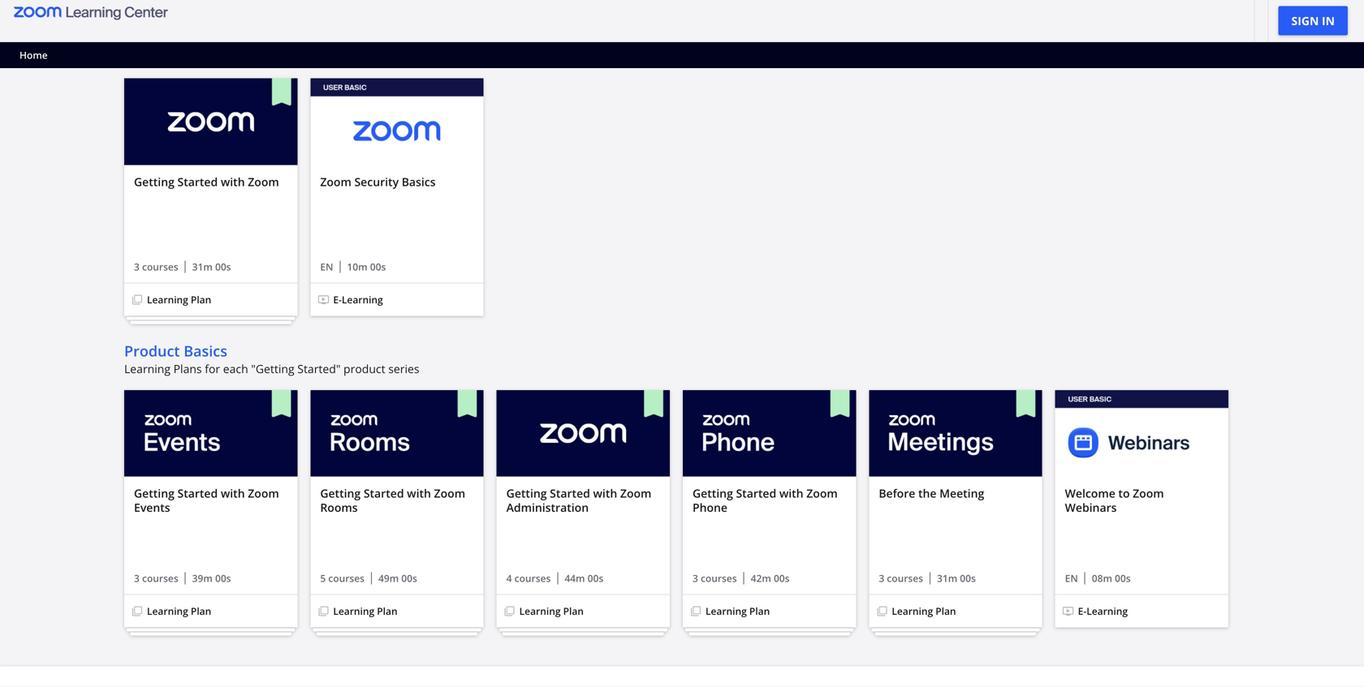Task type: vqa. For each thing, say whether or not it's contained in the screenshot.
the 41m
no



Task type: describe. For each thing, give the bounding box(es) containing it.
go to zoom learning center homepage image
[[14, 6, 168, 20]]

get
[[124, 50, 143, 66]]

started for getting started with zoom rooms
[[364, 487, 404, 503]]

welcome to zoom webinars
[[1065, 487, 1164, 517]]

basics
[[246, 50, 278, 66]]

3 for before the meeting
[[879, 573, 885, 587]]

with for getting started with zoom administration
[[593, 487, 617, 503]]

zoom inside getting started with zoom events
[[248, 487, 279, 503]]

1 list from the top
[[118, 0, 490, 5]]

courses for before the meeting
[[887, 573, 923, 587]]

zoom security basics
[[320, 175, 436, 191]]

events
[[134, 502, 170, 517]]

with for getting started with zoom events
[[221, 487, 245, 503]]

42m 00s
[[751, 573, 790, 587]]

getting for getting started with zoom phone
[[693, 487, 733, 503]]

0 vertical spatial basics
[[402, 175, 436, 191]]

plan for getting started with zoom rooms
[[377, 606, 398, 620]]

learning plan for getting started with zoom events
[[147, 606, 211, 620]]

5 courses
[[320, 573, 365, 587]]

getting started with zoom administration link
[[507, 487, 660, 517]]

courses for getting started with zoom phone
[[701, 573, 737, 587]]

3 courses for getting started with zoom
[[134, 261, 178, 275]]

learning plan for getting started with zoom administration
[[520, 606, 584, 620]]

00s for getting started with zoom rooms
[[401, 573, 417, 587]]

39m
[[192, 573, 213, 587]]

plans
[[173, 363, 202, 378]]

42m
[[751, 573, 771, 587]]

learning plan for getting started with zoom phone
[[706, 606, 770, 620]]

before the meeting link
[[879, 487, 1033, 503]]

zoom security basics link
[[320, 175, 474, 191]]

3 courses for getting started with zoom phone
[[693, 573, 737, 587]]

00s for zoom security basics
[[370, 261, 386, 275]]

meeting
[[940, 487, 985, 503]]

before the meeting
[[879, 487, 985, 503]]

rooms
[[320, 502, 358, 517]]

1 list item from the left
[[124, 0, 298, 5]]

getting for getting started with zoom administration
[[507, 487, 547, 503]]

for
[[205, 363, 220, 378]]

learning plan for getting started with zoom rooms
[[333, 606, 398, 620]]

getting for getting started with zoom rooms
[[320, 487, 361, 503]]

product
[[344, 363, 385, 378]]

home link
[[19, 45, 48, 65]]

3 for getting started with zoom
[[134, 261, 140, 275]]

3 courses for getting started with zoom events
[[134, 573, 178, 587]]

learning for getting started with zoom rooms
[[333, 606, 375, 620]]

getting started with zoom rooms
[[320, 487, 465, 517]]

31m for the
[[937, 573, 958, 587]]

sign in button
[[1279, 6, 1348, 35]]

getting started with zoom rooms link
[[320, 487, 474, 517]]

00s for getting started with zoom phone
[[774, 573, 790, 587]]

list for product basics
[[118, 392, 1235, 629]]

e- for welcome to zoom webinars
[[1078, 606, 1087, 620]]

zoom inside the welcome to zoom webinars
[[1133, 487, 1164, 503]]

basics inside product basics learning plans for each "getting started" product series
[[184, 343, 227, 363]]

00s for getting started with zoom
[[215, 261, 231, 275]]

plan for getting started with zoom
[[191, 294, 211, 308]]

49m
[[378, 573, 399, 587]]

courses for getting started with zoom administration
[[515, 573, 551, 587]]

the
[[919, 487, 937, 503]]

before
[[879, 487, 916, 503]]

31m 00s for meeting
[[937, 573, 976, 587]]

with for getting started with zoom
[[221, 175, 245, 191]]

plan for before the meeting
[[936, 606, 956, 620]]

security
[[355, 175, 399, 191]]

en for zoom security basics
[[320, 261, 333, 275]]

e-learning for zoom security basics
[[333, 294, 383, 308]]

in
[[1322, 13, 1335, 28]]

zoom inside getting started with zoom rooms
[[434, 487, 465, 503]]

5
[[320, 573, 326, 587]]



Task type: locate. For each thing, give the bounding box(es) containing it.
0 horizontal spatial e-
[[333, 294, 342, 308]]

zoom
[[212, 50, 243, 66], [248, 175, 279, 191], [320, 175, 352, 191], [248, 487, 279, 503], [434, 487, 465, 503], [620, 487, 652, 503], [807, 487, 838, 503], [1133, 487, 1164, 503]]

getting for getting started with zoom events
[[134, 487, 175, 503]]

product basics link
[[124, 343, 420, 363]]

product
[[124, 343, 180, 363]]

with
[[187, 50, 209, 66], [221, 175, 245, 191], [221, 487, 245, 503], [407, 487, 431, 503], [593, 487, 617, 503], [780, 487, 804, 503]]

e-learning for welcome to zoom webinars
[[1078, 606, 1128, 620]]

getting
[[134, 175, 175, 191], [134, 487, 175, 503], [320, 487, 361, 503], [507, 487, 547, 503], [693, 487, 733, 503]]

plan for getting started with zoom events
[[191, 606, 211, 620]]

"getting
[[251, 363, 295, 378]]

2 list from the top
[[118, 80, 490, 317]]

44m
[[565, 573, 585, 587]]

with inside getting started with zoom rooms
[[407, 487, 431, 503]]

started for getting started with zoom phone
[[736, 487, 777, 503]]

getting for getting started with zoom
[[134, 175, 175, 191]]

1 vertical spatial e-
[[1078, 606, 1087, 620]]

0 horizontal spatial e-learning
[[333, 294, 383, 308]]

49m 00s
[[378, 573, 417, 587]]

3 for getting started with zoom events
[[134, 573, 140, 587]]

learning for getting started with zoom administration
[[520, 606, 561, 620]]

with for getting started with zoom rooms
[[407, 487, 431, 503]]

0 horizontal spatial en
[[320, 261, 333, 275]]

4 courses
[[507, 573, 551, 587]]

en left '10m'
[[320, 261, 333, 275]]

1 horizontal spatial en
[[1065, 573, 1078, 587]]

31m
[[192, 261, 213, 275], [937, 573, 958, 587]]

learning plan for getting started with zoom
[[147, 294, 211, 308]]

0 vertical spatial list
[[118, 0, 490, 5]]

learning for before the meeting
[[892, 606, 933, 620]]

basics right product
[[184, 343, 227, 363]]

getting inside getting started with zoom events
[[134, 487, 175, 503]]

started
[[177, 175, 218, 191], [177, 487, 218, 503], [364, 487, 404, 503], [550, 487, 590, 503], [736, 487, 777, 503]]

00s for getting started with zoom events
[[215, 573, 231, 587]]

1 horizontal spatial e-learning
[[1078, 606, 1128, 620]]

0 vertical spatial en
[[320, 261, 333, 275]]

1 horizontal spatial 31m
[[937, 573, 958, 587]]

1 vertical spatial en
[[1065, 573, 1078, 587]]

plan
[[191, 294, 211, 308], [191, 606, 211, 620], [377, 606, 398, 620], [563, 606, 584, 620], [750, 606, 770, 620], [936, 606, 956, 620]]

1 horizontal spatial list item
[[311, 0, 484, 5]]

3 courses for before the meeting
[[879, 573, 923, 587]]

learning plan
[[147, 294, 211, 308], [147, 606, 211, 620], [333, 606, 398, 620], [520, 606, 584, 620], [706, 606, 770, 620], [892, 606, 956, 620]]

zoom inside general onboarding get started with zoom basics fundamental courses
[[212, 50, 243, 66]]

getting started with zoom link
[[134, 175, 288, 191]]

list containing getting started with zoom events
[[118, 392, 1235, 629]]

3 courses
[[134, 261, 178, 275], [134, 573, 178, 587], [693, 573, 737, 587], [879, 573, 923, 587]]

e-learning
[[333, 294, 383, 308], [1078, 606, 1128, 620]]

en left 08m
[[1065, 573, 1078, 587]]

39m 00s
[[192, 573, 231, 587]]

started inside getting started with zoom phone
[[736, 487, 777, 503]]

44m 00s
[[565, 573, 604, 587]]

learning for getting started with zoom phone
[[706, 606, 747, 620]]

courses for getting started with zoom events
[[142, 573, 178, 587]]

getting started with zoom phone link
[[693, 487, 847, 517]]

with inside getting started with zoom phone
[[780, 487, 804, 503]]

courses for getting started with zoom rooms
[[328, 573, 365, 587]]

3 for getting started with zoom phone
[[693, 573, 698, 587]]

plan for getting started with zoom phone
[[750, 606, 770, 620]]

getting started with zoom
[[134, 175, 279, 191]]

learning for getting started with zoom
[[147, 294, 188, 308]]

3
[[134, 261, 140, 275], [134, 573, 140, 587], [693, 573, 698, 587], [879, 573, 885, 587]]

started inside getting started with zoom events
[[177, 487, 218, 503]]

list
[[118, 0, 490, 5], [118, 80, 490, 317], [118, 392, 1235, 629]]

e-learning down '10m'
[[333, 294, 383, 308]]

1 vertical spatial list
[[118, 80, 490, 317]]

started inside getting started with zoom administration
[[550, 487, 590, 503]]

series
[[388, 363, 420, 378]]

e-learning down 08m
[[1078, 606, 1128, 620]]

getting inside getting started with zoom administration
[[507, 487, 547, 503]]

basics
[[402, 175, 436, 191], [184, 343, 227, 363]]

e- for zoom security basics
[[333, 294, 342, 308]]

00s for before the meeting
[[960, 573, 976, 587]]

courses
[[353, 50, 394, 66], [142, 261, 178, 275], [142, 573, 178, 587], [328, 573, 365, 587], [515, 573, 551, 587], [701, 573, 737, 587], [887, 573, 923, 587]]

1 vertical spatial 31m 00s
[[937, 573, 976, 587]]

getting started with zoom phone
[[693, 487, 838, 517]]

e-
[[333, 294, 342, 308], [1078, 606, 1087, 620]]

getting started with zoom events link
[[134, 487, 288, 517]]

10m
[[347, 261, 368, 275]]

welcome
[[1065, 487, 1116, 503]]

zoom inside getting started with zoom administration
[[620, 487, 652, 503]]

getting inside getting started with zoom rooms
[[320, 487, 361, 503]]

0 vertical spatial 31m 00s
[[192, 261, 231, 275]]

phone
[[693, 502, 728, 517]]

3 list from the top
[[118, 392, 1235, 629]]

sign
[[1292, 13, 1319, 28]]

4
[[507, 573, 512, 587]]

2 vertical spatial list
[[118, 392, 1235, 629]]

31m for started
[[192, 261, 213, 275]]

with for getting started with zoom phone
[[780, 487, 804, 503]]

started
[[146, 50, 184, 66]]

list item
[[124, 0, 298, 5], [311, 0, 484, 5]]

learning inside product basics learning plans for each "getting started" product series
[[124, 363, 171, 378]]

1 horizontal spatial e-
[[1078, 606, 1087, 620]]

1 vertical spatial e-learning
[[1078, 606, 1128, 620]]

list for general onboarding
[[118, 80, 490, 317]]

started for getting started with zoom administration
[[550, 487, 590, 503]]

general onboarding link
[[124, 31, 394, 50]]

learning for getting started with zoom events
[[147, 606, 188, 620]]

08m 00s
[[1092, 573, 1131, 587]]

00s for welcome to zoom webinars
[[1115, 573, 1131, 587]]

0 vertical spatial 31m
[[192, 261, 213, 275]]

with inside general onboarding get started with zoom basics fundamental courses
[[187, 50, 209, 66]]

webinars
[[1065, 502, 1117, 517]]

courses for getting started with zoom
[[142, 261, 178, 275]]

started"
[[297, 363, 341, 378]]

0 horizontal spatial list item
[[124, 0, 298, 5]]

general onboarding get started with zoom basics fundamental courses
[[124, 31, 394, 66]]

product basics learning plans for each "getting started" product series
[[124, 343, 420, 378]]

plan for getting started with zoom administration
[[563, 606, 584, 620]]

fundamental
[[281, 50, 350, 66]]

basics right 'security'
[[402, 175, 436, 191]]

courses inside general onboarding get started with zoom basics fundamental courses
[[353, 50, 394, 66]]

0 horizontal spatial basics
[[184, 343, 227, 363]]

started for getting started with zoom events
[[177, 487, 218, 503]]

getting started with zoom administration
[[507, 487, 652, 517]]

zoom inside getting started with zoom phone
[[807, 487, 838, 503]]

each
[[223, 363, 248, 378]]

with inside getting started with zoom events
[[221, 487, 245, 503]]

with inside getting started with zoom administration
[[593, 487, 617, 503]]

en
[[320, 261, 333, 275], [1065, 573, 1078, 587]]

00s for getting started with zoom administration
[[588, 573, 604, 587]]

general
[[124, 31, 180, 50]]

getting started with zoom events
[[134, 487, 279, 517]]

onboarding
[[184, 31, 268, 50]]

00s
[[215, 261, 231, 275], [370, 261, 386, 275], [215, 573, 231, 587], [401, 573, 417, 587], [588, 573, 604, 587], [774, 573, 790, 587], [960, 573, 976, 587], [1115, 573, 1131, 587]]

1 vertical spatial 31m
[[937, 573, 958, 587]]

learning
[[147, 294, 188, 308], [342, 294, 383, 308], [124, 363, 171, 378], [147, 606, 188, 620], [333, 606, 375, 620], [520, 606, 561, 620], [706, 606, 747, 620], [892, 606, 933, 620], [1087, 606, 1128, 620]]

10m 00s
[[347, 261, 386, 275]]

08m
[[1092, 573, 1113, 587]]

2 list item from the left
[[311, 0, 484, 5]]

list containing getting started with zoom
[[118, 80, 490, 317]]

1 vertical spatial basics
[[184, 343, 227, 363]]

welcome to zoom webinars link
[[1065, 487, 1219, 517]]

en for welcome to zoom webinars
[[1065, 573, 1078, 587]]

1 horizontal spatial basics
[[402, 175, 436, 191]]

started for getting started with zoom
[[177, 175, 218, 191]]

getting inside getting started with zoom phone
[[693, 487, 733, 503]]

0 vertical spatial e-learning
[[333, 294, 383, 308]]

0 vertical spatial e-
[[333, 294, 342, 308]]

31m 00s
[[192, 261, 231, 275], [937, 573, 976, 587]]

to
[[1119, 487, 1130, 503]]

1 horizontal spatial 31m 00s
[[937, 573, 976, 587]]

0 horizontal spatial 31m
[[192, 261, 213, 275]]

home
[[19, 48, 48, 62]]

started inside getting started with zoom rooms
[[364, 487, 404, 503]]

0 horizontal spatial 31m 00s
[[192, 261, 231, 275]]

31m 00s for with
[[192, 261, 231, 275]]

learning plan for before the meeting
[[892, 606, 956, 620]]

administration
[[507, 502, 589, 517]]

sign in
[[1292, 13, 1335, 28]]



